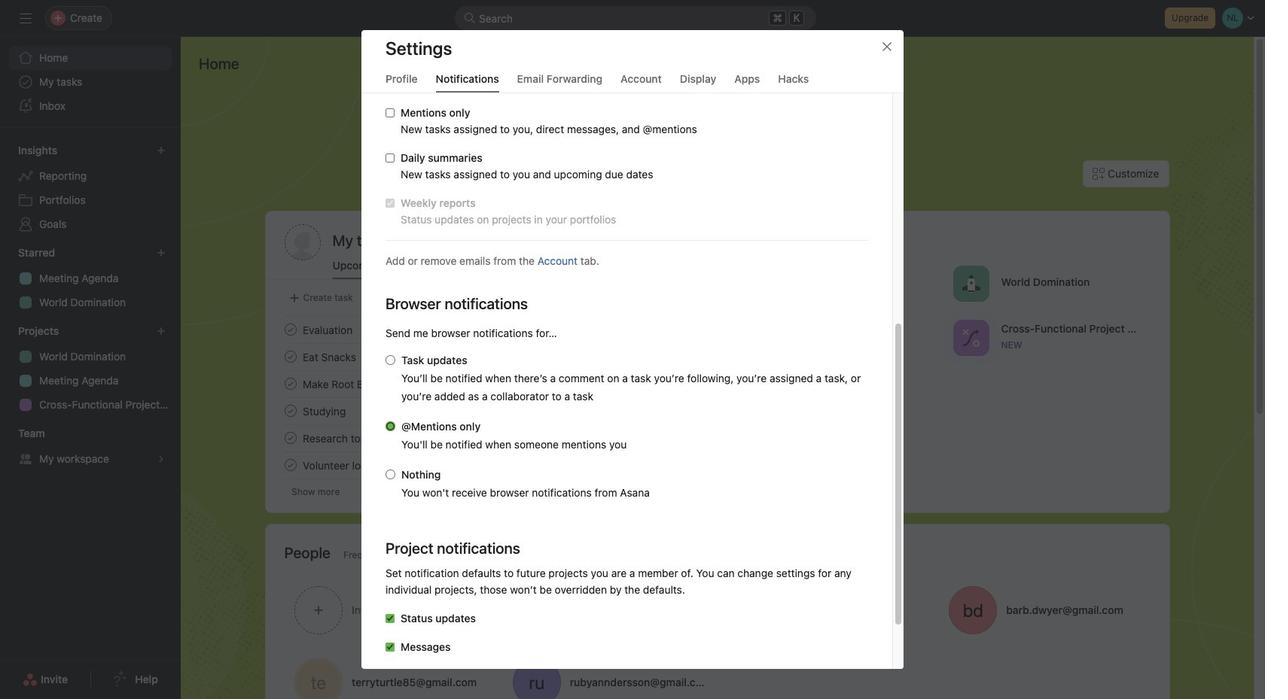 Task type: describe. For each thing, give the bounding box(es) containing it.
close image
[[881, 41, 893, 53]]

starred element
[[0, 239, 181, 318]]

2 mark complete checkbox from the top
[[281, 348, 299, 366]]

1 mark complete checkbox from the top
[[281, 375, 299, 393]]

hide sidebar image
[[20, 12, 32, 24]]

3 mark complete checkbox from the top
[[281, 429, 299, 447]]

3 mark complete checkbox from the top
[[281, 456, 299, 474]]

2 mark complete checkbox from the top
[[281, 402, 299, 420]]

mark complete image for first mark complete option from the bottom of the page
[[281, 456, 299, 474]]

mark complete image for third mark complete checkbox from the bottom of the page
[[281, 321, 299, 339]]

prominent image
[[464, 12, 476, 24]]



Task type: locate. For each thing, give the bounding box(es) containing it.
2 vertical spatial mark complete checkbox
[[281, 456, 299, 474]]

None radio
[[386, 422, 395, 432], [386, 470, 395, 480], [386, 422, 395, 432], [386, 470, 395, 480]]

projects element
[[0, 318, 181, 420]]

3 mark complete image from the top
[[281, 429, 299, 447]]

2 vertical spatial mark complete checkbox
[[281, 429, 299, 447]]

2 vertical spatial mark complete image
[[281, 429, 299, 447]]

1 mark complete checkbox from the top
[[281, 321, 299, 339]]

None checkbox
[[386, 614, 395, 624], [386, 643, 395, 652], [386, 614, 395, 624], [386, 643, 395, 652]]

board image
[[757, 383, 775, 401]]

None checkbox
[[386, 108, 395, 117], [386, 154, 395, 163], [386, 199, 395, 208], [386, 108, 395, 117], [386, 154, 395, 163], [386, 199, 395, 208]]

2 mark complete image from the top
[[281, 348, 299, 366]]

1 vertical spatial mark complete checkbox
[[281, 402, 299, 420]]

0 vertical spatial mark complete checkbox
[[281, 375, 299, 393]]

1 mark complete image from the top
[[281, 375, 299, 393]]

1 vertical spatial mark complete image
[[281, 402, 299, 420]]

1 mark complete image from the top
[[281, 321, 299, 339]]

2 vertical spatial mark complete image
[[281, 456, 299, 474]]

rocket image
[[962, 274, 980, 293]]

line_and_symbols image
[[962, 329, 980, 347]]

None radio
[[386, 355, 395, 365]]

0 vertical spatial mark complete image
[[281, 321, 299, 339]]

3 mark complete image from the top
[[281, 456, 299, 474]]

teams element
[[0, 420, 181, 474]]

1 vertical spatial mark complete image
[[281, 348, 299, 366]]

Mark complete checkbox
[[281, 321, 299, 339], [281, 348, 299, 366], [281, 429, 299, 447]]

mark complete image
[[281, 321, 299, 339], [281, 348, 299, 366], [281, 456, 299, 474]]

0 vertical spatial mark complete image
[[281, 375, 299, 393]]

2 mark complete image from the top
[[281, 402, 299, 420]]

mark complete image for 2nd mark complete checkbox from the bottom of the page
[[281, 348, 299, 366]]

insights element
[[0, 137, 181, 239]]

global element
[[0, 37, 181, 127]]

0 vertical spatial mark complete checkbox
[[281, 321, 299, 339]]

Mark complete checkbox
[[281, 375, 299, 393], [281, 402, 299, 420], [281, 456, 299, 474]]

mark complete image
[[281, 375, 299, 393], [281, 402, 299, 420], [281, 429, 299, 447]]

1 vertical spatial mark complete checkbox
[[281, 348, 299, 366]]

add profile photo image
[[284, 224, 320, 261]]



Task type: vqa. For each thing, say whether or not it's contained in the screenshot.
search tasks, projects, and more text field
no



